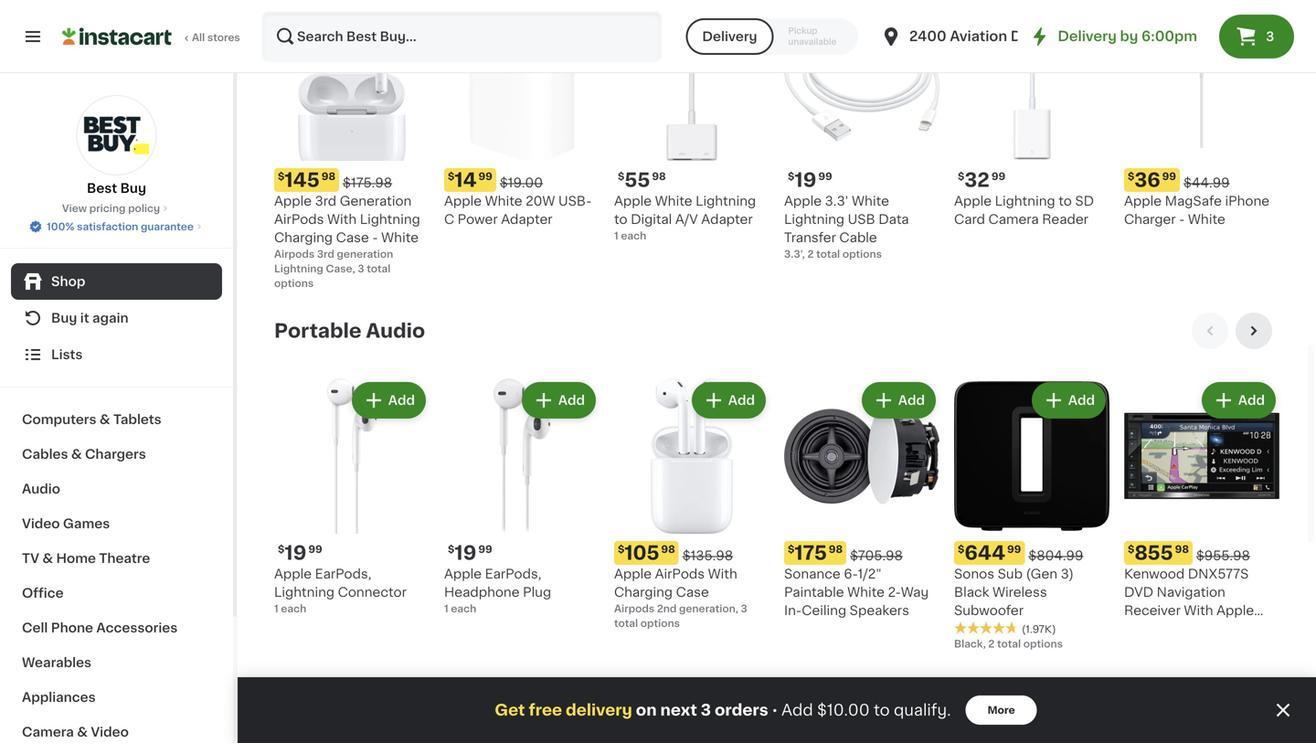 Task type: locate. For each thing, give the bounding box(es) containing it.
add button for kenwood dnx577s dvd navigation receiver with apple carplay - black - 6.8"
[[1204, 384, 1274, 417]]

wireless
[[993, 586, 1047, 599]]

1 for apple earpods, lightning connector
[[274, 604, 279, 614]]

black down navigation
[[1187, 623, 1222, 635]]

games
[[63, 517, 110, 530]]

0 horizontal spatial $ 19 99
[[278, 543, 322, 563]]

1 vertical spatial airpods
[[655, 568, 705, 580]]

video down appliances link
[[91, 726, 129, 739]]

1 vertical spatial to
[[614, 213, 628, 226]]

1 horizontal spatial audio
[[366, 321, 425, 341]]

total down 105
[[614, 618, 638, 628]]

3rd up 'case,'
[[317, 249, 334, 259]]

audio right portable
[[366, 321, 425, 341]]

1 inside apple earpods, lightning connector 1 each
[[274, 604, 279, 614]]

0 horizontal spatial 19
[[285, 543, 307, 563]]

0 horizontal spatial airpods
[[274, 213, 324, 226]]

camera down appliances in the left bottom of the page
[[22, 726, 74, 739]]

lightning inside apple lightning to sd card camera reader
[[995, 195, 1056, 208]]

by
[[1120, 30, 1138, 43]]

to up reader
[[1059, 195, 1072, 208]]

earpods, up plug
[[485, 568, 542, 580]]

99 inside $ 36 99
[[1163, 171, 1176, 181]]

99 right 14
[[479, 171, 493, 181]]

None search field
[[261, 11, 662, 62]]

lightning up reader
[[995, 195, 1056, 208]]

& right tv at the left bottom of the page
[[42, 552, 53, 565]]

99 up sub in the right of the page
[[1007, 544, 1021, 554]]

98 inside $ 175 98 $705.98 sonance 6-1/2" paintable white 2-way in-ceiling speakers
[[829, 544, 843, 554]]

36
[[1135, 170, 1161, 190]]

buy up policy
[[120, 182, 146, 195]]

computers
[[22, 413, 96, 426]]

$ inside $ 644 99
[[958, 544, 965, 554]]

white inside the $ 145 98 $175.98 apple 3rd generation airpods with lightning charging case - white airpods 3rd generation lightning case, 3 total options
[[381, 231, 419, 244]]

$ up 'headphone' on the left of page
[[448, 544, 455, 554]]

apple inside apple 3.3' white lightning usb data transfer cable 3.3', 2 total options
[[784, 195, 822, 208]]

$ up the charger
[[1128, 171, 1135, 181]]

add button for apple magsafe iphone charger - white
[[1204, 11, 1274, 44]]

adapter down 20w on the top of the page
[[501, 213, 553, 226]]

lists
[[51, 348, 83, 361]]

2 horizontal spatial $ 19 99
[[788, 170, 833, 190]]

1 horizontal spatial 2
[[989, 639, 995, 649]]

options down (1.97k)
[[1024, 639, 1063, 649]]

1 horizontal spatial to
[[874, 703, 890, 718]]

$36.99 original price: $44.99 element
[[1124, 168, 1280, 192]]

airpods inside the $ 145 98 $175.98 apple 3rd generation airpods with lightning charging case - white airpods 3rd generation lightning case, 3 total options
[[274, 249, 315, 259]]

airpods inside the $ 145 98 $175.98 apple 3rd generation airpods with lightning charging case - white airpods 3rd generation lightning case, 3 total options
[[274, 213, 324, 226]]

1 vertical spatial with
[[708, 568, 737, 580]]

1 vertical spatial 2
[[989, 639, 995, 649]]

$ inside the $ 145 98 $175.98 apple 3rd generation airpods with lightning charging case - white airpods 3rd generation lightning case, 3 total options
[[278, 171, 285, 181]]

cell phone accessories
[[22, 622, 178, 634]]

product group containing 55
[[614, 5, 770, 243]]

add for apple magsafe iphone charger - white
[[1238, 21, 1265, 34]]

1 horizontal spatial black
[[1187, 623, 1222, 635]]

earpods, inside apple earpods, lightning connector 1 each
[[315, 568, 372, 580]]

lightning
[[696, 195, 756, 208], [995, 195, 1056, 208], [360, 213, 420, 226], [784, 213, 845, 226], [274, 264, 323, 274], [274, 586, 335, 599]]

2 earpods, from the left
[[485, 568, 542, 580]]

adapter inside apple white lightning to digital a/v adapter 1 each
[[701, 213, 753, 226]]

audio inside item carousel region
[[366, 321, 425, 341]]

paintable
[[784, 586, 844, 599]]

dvd
[[1124, 586, 1154, 599]]

99 inside $ 32 99
[[992, 171, 1006, 181]]

apple inside the $ 145 98 $175.98 apple 3rd generation airpods with lightning charging case - white airpods 3rd generation lightning case, 3 total options
[[274, 195, 312, 208]]

2 horizontal spatial 19
[[795, 170, 817, 190]]

0 vertical spatial airpods
[[274, 249, 315, 259]]

transfer
[[784, 231, 836, 244]]

0 horizontal spatial to
[[614, 213, 628, 226]]

lists link
[[11, 336, 222, 373]]

white inside apple 3.3' white lightning usb data transfer cable 3.3', 2 total options
[[852, 195, 889, 208]]

stores
[[207, 32, 240, 43]]

- down 'magsafe'
[[1179, 213, 1185, 226]]

$ 105 98 $135.98 apple airpods with charging case airpods 2nd generation, 3 total options
[[614, 543, 748, 628]]

0 horizontal spatial audio
[[22, 483, 60, 495]]

video
[[22, 517, 60, 530], [91, 726, 129, 739]]

2-
[[888, 586, 901, 599]]

98 right '145'
[[322, 171, 336, 181]]

to inside apple white lightning to digital a/v adapter 1 each
[[614, 213, 628, 226]]

each inside apple white lightning to digital a/v adapter 1 each
[[621, 231, 647, 241]]

1 horizontal spatial adapter
[[701, 213, 753, 226]]

- inside apple magsafe iphone charger - white
[[1179, 213, 1185, 226]]

1 horizontal spatial earpods,
[[485, 568, 542, 580]]

cable
[[840, 231, 877, 244]]

2 adapter from the left
[[701, 213, 753, 226]]

- right carplay
[[1178, 623, 1184, 635]]

0 horizontal spatial adapter
[[501, 213, 553, 226]]

generation
[[340, 195, 412, 208]]

delivery button
[[686, 18, 774, 55]]

644
[[965, 543, 1006, 563]]

98 for 175
[[829, 544, 843, 554]]

buy left it
[[51, 312, 77, 325]]

99 up apple earpods, lightning connector 1 each at the left of page
[[308, 544, 322, 554]]

airpods
[[274, 213, 324, 226], [655, 568, 705, 580]]

2 horizontal spatial each
[[621, 231, 647, 241]]

2 vertical spatial to
[[874, 703, 890, 718]]

plug
[[523, 586, 551, 599]]

total down generation
[[367, 264, 391, 274]]

98 inside $ 55 98
[[652, 171, 666, 181]]

1 vertical spatial camera
[[22, 726, 74, 739]]

&
[[100, 413, 110, 426], [71, 448, 82, 461], [42, 552, 53, 565], [77, 726, 88, 739]]

white down 'magsafe'
[[1188, 213, 1226, 226]]

charging up 'case,'
[[274, 231, 333, 244]]

lightning left the connector
[[274, 586, 335, 599]]

apple magsafe iphone charger - white
[[1124, 195, 1270, 226]]

1 horizontal spatial airpods
[[614, 604, 655, 614]]

$ up kenwood
[[1128, 544, 1135, 554]]

1 horizontal spatial 1
[[444, 604, 449, 614]]

tv & home theatre
[[22, 552, 150, 565]]

0 horizontal spatial case
[[336, 231, 369, 244]]

to right $10.00
[[874, 703, 890, 718]]

1 horizontal spatial $ 19 99
[[448, 543, 492, 563]]

$135.98
[[683, 549, 733, 562]]

best buy link
[[76, 95, 157, 197]]

black down sonos
[[954, 586, 990, 599]]

0 horizontal spatial 1
[[274, 604, 279, 614]]

$ left $175.98
[[278, 171, 285, 181]]

$ left $135.98
[[618, 544, 625, 554]]

each inside apple earpods, lightning connector 1 each
[[281, 604, 306, 614]]

1 vertical spatial video
[[91, 726, 129, 739]]

855
[[1135, 543, 1173, 563]]

case up generation
[[336, 231, 369, 244]]

audio down "cables"
[[22, 483, 60, 495]]

0 vertical spatial 3rd
[[315, 195, 337, 208]]

add
[[388, 21, 415, 34], [728, 21, 755, 34], [898, 21, 925, 34], [1068, 21, 1095, 34], [1238, 21, 1265, 34], [388, 394, 415, 407], [558, 394, 585, 407], [728, 394, 755, 407], [898, 394, 925, 407], [1068, 394, 1095, 407], [1238, 394, 1265, 407], [782, 703, 813, 718]]

add button for apple 3.3' white lightning usb data transfer cable
[[864, 11, 934, 44]]

apple lightning to sd card camera reader
[[954, 195, 1094, 226]]

tablets
[[113, 413, 161, 426]]

adapter
[[501, 213, 553, 226], [701, 213, 753, 226]]

0 horizontal spatial buy
[[51, 312, 77, 325]]

0 vertical spatial to
[[1059, 195, 1072, 208]]

98 inside $ 855 98
[[1175, 544, 1189, 554]]

175
[[795, 543, 827, 563]]

0 horizontal spatial with
[[327, 213, 357, 226]]

satisfaction
[[77, 222, 138, 232]]

& right "cables"
[[71, 448, 82, 461]]

options down cable
[[843, 249, 882, 259]]

3 inside treatment tracker modal dialog
[[701, 703, 711, 718]]

2 right 3.3', at the top
[[808, 249, 814, 259]]

total down transfer
[[816, 249, 840, 259]]

total inside $ 105 98 $135.98 apple airpods with charging case airpods 2nd generation, 3 total options
[[614, 618, 638, 628]]

1 horizontal spatial case
[[676, 586, 709, 599]]

white up generation
[[381, 231, 419, 244]]

1 vertical spatial airpods
[[614, 604, 655, 614]]

with down generation at left
[[327, 213, 357, 226]]

white up a/v
[[655, 195, 692, 208]]

2 vertical spatial with
[[1184, 604, 1214, 617]]

dnx577s
[[1188, 568, 1249, 580]]

best buy
[[87, 182, 146, 195]]

0 horizontal spatial camera
[[22, 726, 74, 739]]

100% satisfaction guarantee button
[[28, 216, 205, 234]]

$ inside $ 105 98 $135.98 apple airpods with charging case airpods 2nd generation, 3 total options
[[618, 544, 625, 554]]

1 inside apple white lightning to digital a/v adapter 1 each
[[614, 231, 619, 241]]

add for sonos sub (gen 3) black wireless subwoofer
[[1068, 394, 1095, 407]]

- inside the $ 145 98 $175.98 apple 3rd generation airpods with lightning charging case - white airpods 3rd generation lightning case, 3 total options
[[372, 231, 378, 244]]

19 up 'headphone' on the left of page
[[455, 543, 477, 563]]

video up tv at the left bottom of the page
[[22, 517, 60, 530]]

1 for apple earpods, headphone plug
[[444, 604, 449, 614]]

0 horizontal spatial charging
[[274, 231, 333, 244]]

3rd
[[315, 195, 337, 208], [317, 249, 334, 259]]

6:00pm
[[1142, 30, 1198, 43]]

0 vertical spatial with
[[327, 213, 357, 226]]

0 vertical spatial airpods
[[274, 213, 324, 226]]

airpods down '145'
[[274, 213, 324, 226]]

white up the usb at the right top of the page
[[852, 195, 889, 208]]

total down the subwoofer
[[997, 639, 1021, 649]]

19 for apple earpods, lightning connector
[[285, 543, 307, 563]]

$
[[278, 171, 285, 181], [448, 171, 455, 181], [618, 171, 625, 181], [788, 171, 795, 181], [958, 171, 965, 181], [1128, 171, 1135, 181], [278, 544, 285, 554], [448, 544, 455, 554], [618, 544, 625, 554], [788, 544, 795, 554], [958, 544, 965, 554], [1128, 544, 1135, 554]]

0 horizontal spatial each
[[281, 604, 306, 614]]

2 right the black,
[[989, 639, 995, 649]]

3
[[1266, 30, 1275, 43], [358, 264, 364, 274], [741, 604, 748, 614], [701, 703, 711, 718]]

video games
[[22, 517, 110, 530]]

98 right 105
[[661, 544, 675, 554]]

0 vertical spatial 2
[[808, 249, 814, 259]]

1 adapter from the left
[[501, 213, 553, 226]]

0 vertical spatial buy
[[120, 182, 146, 195]]

1 horizontal spatial each
[[451, 604, 477, 614]]

video games link
[[11, 506, 222, 541]]

6-
[[844, 568, 858, 580]]

$ up card
[[958, 171, 965, 181]]

add button for apple airpods with charging case
[[694, 384, 764, 417]]

$ inside $ 175 98 $705.98 sonance 6-1/2" paintable white 2-way in-ceiling speakers
[[788, 544, 795, 554]]

generation
[[337, 249, 393, 259]]

$ inside $ 855 98
[[1128, 544, 1135, 554]]

$ up c
[[448, 171, 455, 181]]

98 for 105
[[661, 544, 675, 554]]

shop
[[51, 275, 85, 288]]

2 inside apple 3.3' white lightning usb data transfer cable 3.3', 2 total options
[[808, 249, 814, 259]]

1 vertical spatial case
[[676, 586, 709, 599]]

more button
[[966, 696, 1037, 725]]

with down navigation
[[1184, 604, 1214, 617]]

each inside apple earpods, headphone plug 1 each
[[451, 604, 477, 614]]

cables & chargers
[[22, 448, 146, 461]]

0 vertical spatial black
[[954, 586, 990, 599]]

2 horizontal spatial 1
[[614, 231, 619, 241]]

$14.99 original price: $19.00 element
[[444, 168, 600, 192]]

& down appliances in the left bottom of the page
[[77, 726, 88, 739]]

1 horizontal spatial airpods
[[655, 568, 705, 580]]

2 horizontal spatial with
[[1184, 604, 1214, 617]]

0 vertical spatial video
[[22, 517, 60, 530]]

navigation
[[1157, 586, 1226, 599]]

32
[[965, 170, 990, 190]]

100%
[[47, 222, 74, 232]]

0 horizontal spatial 2
[[808, 249, 814, 259]]

black, 2 total options
[[954, 639, 1063, 649]]

$ up sonos
[[958, 544, 965, 554]]

99 right 32 at the top right of the page
[[992, 171, 1006, 181]]

office link
[[11, 576, 222, 611]]

2 horizontal spatial to
[[1059, 195, 1072, 208]]

0 horizontal spatial earpods,
[[315, 568, 372, 580]]

case up generation, on the bottom right of page
[[676, 586, 709, 599]]

$ 14 99 $19.00 apple white 20w usb- c power adapter
[[444, 170, 592, 226]]

& left tablets
[[100, 413, 110, 426]]

apple inside apple earpods, headphone plug 1 each
[[444, 568, 482, 580]]

aviation
[[950, 30, 1007, 43]]

connector
[[338, 586, 407, 599]]

0 vertical spatial camera
[[989, 213, 1039, 226]]

options down 2nd
[[641, 618, 680, 628]]

lightning up transfer
[[784, 213, 845, 226]]

buy it again
[[51, 312, 129, 325]]

0 vertical spatial charging
[[274, 231, 333, 244]]

with down $135.98
[[708, 568, 737, 580]]

subwoofer
[[954, 604, 1024, 617]]

1 vertical spatial audio
[[22, 483, 60, 495]]

airpods left generation
[[274, 249, 315, 259]]

1 horizontal spatial with
[[708, 568, 737, 580]]

instacart logo image
[[62, 26, 172, 48]]

wearables link
[[11, 645, 222, 680]]

& for camera
[[77, 726, 88, 739]]

add for apple 3.3' white lightning usb data transfer cable
[[898, 21, 925, 34]]

98 inside $ 105 98 $135.98 apple airpods with charging case airpods 2nd generation, 3 total options
[[661, 544, 675, 554]]

earpods, for lightning
[[315, 568, 372, 580]]

case inside $ 105 98 $135.98 apple airpods with charging case airpods 2nd generation, 3 total options
[[676, 586, 709, 599]]

earpods, inside apple earpods, headphone plug 1 each
[[485, 568, 542, 580]]

airpods left 2nd
[[614, 604, 655, 614]]

airpods inside $ 105 98 $135.98 apple airpods with charging case airpods 2nd generation, 3 total options
[[614, 604, 655, 614]]

lightning up a/v
[[696, 195, 756, 208]]

98 right 175
[[829, 544, 843, 554]]

1 vertical spatial black
[[1187, 623, 1222, 635]]

computers & tablets
[[22, 413, 161, 426]]

lightning inside apple 3.3' white lightning usb data transfer cable 3.3', 2 total options
[[784, 213, 845, 226]]

camera & video link
[[11, 715, 222, 743]]

product group containing 14
[[444, 5, 600, 229]]

$ 19 99 for apple earpods, lightning connector
[[278, 543, 322, 563]]

$44.99
[[1184, 176, 1230, 189]]

0 horizontal spatial black
[[954, 586, 990, 599]]

with inside $ 105 98 $135.98 apple airpods with charging case airpods 2nd generation, 3 total options
[[708, 568, 737, 580]]

0 horizontal spatial delivery
[[702, 30, 757, 43]]

99 inside $ 14 99 $19.00 apple white 20w usb- c power adapter
[[479, 171, 493, 181]]

camera right card
[[989, 213, 1039, 226]]

1 horizontal spatial delivery
[[1058, 30, 1117, 43]]

with inside kenwood dnx577s dvd navigation receiver with apple carplay - black - 6.8"
[[1184, 604, 1214, 617]]

white down $19.00
[[485, 195, 522, 208]]

add button for sonance 6-1/2" paintable white 2-way in-ceiling speakers
[[864, 384, 934, 417]]

black inside kenwood dnx577s dvd navigation receiver with apple carplay - black - 6.8"
[[1187, 623, 1222, 635]]

- left 6.8"
[[1225, 623, 1231, 635]]

delivery inside button
[[702, 30, 757, 43]]

airpods down $105.98 original price: $135.98 element
[[655, 568, 705, 580]]

1 vertical spatial buy
[[51, 312, 77, 325]]

delivery for delivery by 6:00pm
[[1058, 30, 1117, 43]]

145
[[285, 170, 320, 190]]

98 for 855
[[1175, 544, 1189, 554]]

0 horizontal spatial airpods
[[274, 249, 315, 259]]

19 for apple earpods, headphone plug
[[455, 543, 477, 563]]

delivery
[[1058, 30, 1117, 43], [702, 30, 757, 43]]

adapter right a/v
[[701, 213, 753, 226]]

$145.98 original price: $175.98 element
[[274, 168, 430, 192]]

$644.99 original price: $804.99 element
[[954, 541, 1110, 565]]

buy it again link
[[11, 300, 222, 336]]

to inside apple lightning to sd card camera reader
[[1059, 195, 1072, 208]]

- up generation
[[372, 231, 378, 244]]

98 for 145
[[322, 171, 336, 181]]

view pricing policy
[[62, 203, 160, 213]]

lightning down generation at left
[[360, 213, 420, 226]]

with
[[327, 213, 357, 226], [708, 568, 737, 580], [1184, 604, 1214, 617]]

1 horizontal spatial camera
[[989, 213, 1039, 226]]

apple inside $ 14 99 $19.00 apple white 20w usb- c power adapter
[[444, 195, 482, 208]]

1 vertical spatial charging
[[614, 586, 673, 599]]

98 right 855
[[1175, 544, 1189, 554]]

1 horizontal spatial buy
[[120, 182, 146, 195]]

55
[[625, 170, 650, 190]]

$ up sonance
[[788, 544, 795, 554]]

19 up apple earpods, lightning connector 1 each at the left of page
[[285, 543, 307, 563]]

1 horizontal spatial 19
[[455, 543, 477, 563]]

add for apple lightning to sd card camera reader
[[1068, 21, 1095, 34]]

to left digital
[[614, 213, 628, 226]]

98 inside the $ 145 98 $175.98 apple 3rd generation airpods with lightning charging case - white airpods 3rd generation lightning case, 3 total options
[[322, 171, 336, 181]]

98
[[322, 171, 336, 181], [652, 171, 666, 181], [661, 544, 675, 554], [829, 544, 843, 554], [1175, 544, 1189, 554]]

98 right 55
[[652, 171, 666, 181]]

19 up transfer
[[795, 170, 817, 190]]

charging up 2nd
[[614, 586, 673, 599]]

white down 1/2"
[[847, 586, 885, 599]]

2400
[[909, 30, 947, 43]]

3rd down '145'
[[315, 195, 337, 208]]

$ 19 99 up apple earpods, lightning connector 1 each at the left of page
[[278, 543, 322, 563]]

$ 19 99 up 'headphone' on the left of page
[[448, 543, 492, 563]]

add for sonance 6-1/2" paintable white 2-way in-ceiling speakers
[[898, 394, 925, 407]]

apple inside kenwood dnx577s dvd navigation receiver with apple carplay - black - 6.8"
[[1217, 604, 1254, 617]]

earpods, up the connector
[[315, 568, 372, 580]]

1 inside apple earpods, headphone plug 1 each
[[444, 604, 449, 614]]

product group
[[274, 5, 430, 291], [444, 5, 600, 229], [614, 5, 770, 243], [784, 5, 940, 261], [954, 5, 1110, 229], [1124, 5, 1280, 229], [274, 378, 430, 616], [444, 378, 600, 616], [614, 378, 770, 631], [784, 378, 940, 620], [954, 378, 1110, 651], [1124, 378, 1280, 635]]

portable
[[274, 321, 362, 341]]

1 earpods, from the left
[[315, 568, 372, 580]]

add button for apple earpods, headphone plug
[[524, 384, 594, 417]]

$ 19 99 up 3.3' in the top of the page
[[788, 170, 833, 190]]

white inside $ 175 98 $705.98 sonance 6-1/2" paintable white 2-way in-ceiling speakers
[[847, 586, 885, 599]]

home
[[56, 552, 96, 565]]

0 vertical spatial case
[[336, 231, 369, 244]]

0 vertical spatial audio
[[366, 321, 425, 341]]

1 horizontal spatial charging
[[614, 586, 673, 599]]

$ up apple white lightning to digital a/v adapter 1 each
[[618, 171, 625, 181]]

99 right 36 on the right
[[1163, 171, 1176, 181]]

options up portable
[[274, 278, 314, 288]]



Task type: vqa. For each thing, say whether or not it's contained in the screenshot.
SUBWOOFER
yes



Task type: describe. For each thing, give the bounding box(es) containing it.
each for apple earpods, lightning connector
[[281, 604, 306, 614]]

1/2"
[[858, 568, 882, 580]]

view
[[62, 203, 87, 213]]

it
[[80, 312, 89, 325]]

charging inside the $ 145 98 $175.98 apple 3rd generation airpods with lightning charging case - white airpods 3rd generation lightning case, 3 total options
[[274, 231, 333, 244]]

add for apple white lightning to digital a/v adapter
[[728, 21, 755, 34]]

99 inside $ 644 99
[[1007, 544, 1021, 554]]

black inside sonos sub (gen 3) black wireless subwoofer
[[954, 586, 990, 599]]

add button for apple lightning to sd card camera reader
[[1034, 11, 1104, 44]]

$ up apple earpods, lightning connector 1 each at the left of page
[[278, 544, 285, 554]]

$19.00
[[500, 176, 543, 189]]

camera inside apple lightning to sd card camera reader
[[989, 213, 1039, 226]]

•
[[772, 703, 778, 717]]

best
[[87, 182, 117, 195]]

$804.99
[[1029, 549, 1084, 562]]

$ inside $ 14 99 $19.00 apple white 20w usb- c power adapter
[[448, 171, 455, 181]]

item carousel region
[[274, 313, 1280, 664]]

headphone
[[444, 586, 520, 599]]

product group containing 175
[[784, 378, 940, 620]]

apple earpods, headphone plug 1 each
[[444, 568, 551, 614]]

apple inside apple earpods, lightning connector 1 each
[[274, 568, 312, 580]]

earpods, for headphone
[[485, 568, 542, 580]]

appliances link
[[11, 680, 222, 715]]

orders
[[715, 703, 768, 718]]

in-
[[784, 604, 802, 617]]

apple white lightning to digital a/v adapter 1 each
[[614, 195, 756, 241]]

chargers
[[85, 448, 146, 461]]

apple inside $ 105 98 $135.98 apple airpods with charging case airpods 2nd generation, 3 total options
[[614, 568, 652, 580]]

1 horizontal spatial video
[[91, 726, 129, 739]]

& for computers
[[100, 413, 110, 426]]

apple 3.3' white lightning usb data transfer cable 3.3', 2 total options
[[784, 195, 909, 259]]

lightning inside apple white lightning to digital a/v adapter 1 each
[[696, 195, 756, 208]]

add for apple earpods, lightning connector
[[388, 394, 415, 407]]

carplay
[[1124, 623, 1175, 635]]

$175.98
[[343, 176, 392, 189]]

(1.97k)
[[1022, 624, 1056, 634]]

lightning left 'case,'
[[274, 264, 323, 274]]

product group containing 32
[[954, 5, 1110, 229]]

2 inside item carousel region
[[989, 639, 995, 649]]

way
[[901, 586, 929, 599]]

airpods inside $ 105 98 $135.98 apple airpods with charging case airpods 2nd generation, 3 total options
[[655, 568, 705, 580]]

camera inside camera & video link
[[22, 726, 74, 739]]

add button for apple earpods, lightning connector
[[354, 384, 424, 417]]

next
[[660, 703, 697, 718]]

$ inside $ 36 99
[[1128, 171, 1135, 181]]

black,
[[954, 639, 986, 649]]

add button for sonos sub (gen 3) black wireless subwoofer
[[1034, 384, 1104, 417]]

white inside apple magsafe iphone charger - white
[[1188, 213, 1226, 226]]

with inside the $ 145 98 $175.98 apple 3rd generation airpods with lightning charging case - white airpods 3rd generation lightning case, 3 total options
[[327, 213, 357, 226]]

$ 644 99
[[958, 543, 1021, 563]]

appliances
[[22, 691, 96, 704]]

delivery
[[566, 703, 632, 718]]

receiver
[[1124, 604, 1181, 617]]

options inside the $ 145 98 $175.98 apple 3rd generation airpods with lightning charging case - white airpods 3rd generation lightning case, 3 total options
[[274, 278, 314, 288]]

service type group
[[686, 18, 858, 55]]

$175.98 original price: $705.98 element
[[784, 541, 940, 565]]

ceiling
[[802, 604, 847, 617]]

2nd
[[657, 604, 677, 614]]

add button for apple white lightning to digital a/v adapter
[[694, 11, 764, 44]]

more
[[988, 705, 1015, 715]]

sonos sub (gen 3) black wireless subwoofer
[[954, 568, 1074, 617]]

$ 32 99
[[958, 170, 1006, 190]]

all stores link
[[62, 11, 241, 62]]

& for cables
[[71, 448, 82, 461]]

apple inside apple magsafe iphone charger - white
[[1124, 195, 1162, 208]]

product group containing 145
[[274, 5, 430, 291]]

each for apple earpods, headphone plug
[[451, 604, 477, 614]]

product group containing 855
[[1124, 378, 1280, 635]]

99 up 'headphone' on the left of page
[[478, 544, 492, 554]]

c
[[444, 213, 454, 226]]

sonance
[[784, 568, 841, 580]]

$ 19 99 for apple earpods, headphone plug
[[448, 543, 492, 563]]

total inside the $ 145 98 $175.98 apple 3rd generation airpods with lightning charging case - white airpods 3rd generation lightning case, 3 total options
[[367, 264, 391, 274]]

best buy logo image
[[76, 95, 157, 176]]

theatre
[[99, 552, 150, 565]]

sub
[[998, 568, 1023, 580]]

get free delivery on next 3 orders • add $10.00 to qualify.
[[495, 703, 951, 718]]

delivery for delivery
[[702, 30, 757, 43]]

$ up transfer
[[788, 171, 795, 181]]

charging inside $ 105 98 $135.98 apple airpods with charging case airpods 2nd generation, 3 total options
[[614, 586, 673, 599]]

accessories
[[96, 622, 178, 634]]

free
[[529, 703, 562, 718]]

3 inside button
[[1266, 30, 1275, 43]]

product group containing 644
[[954, 378, 1110, 651]]

cell
[[22, 622, 48, 634]]

apple earpods, lightning connector 1 each
[[274, 568, 407, 614]]

apple inside apple white lightning to digital a/v adapter 1 each
[[614, 195, 652, 208]]

lightning inside apple earpods, lightning connector 1 each
[[274, 586, 335, 599]]

to inside treatment tracker modal dialog
[[874, 703, 890, 718]]

options inside apple 3.3' white lightning usb data transfer cable 3.3', 2 total options
[[843, 249, 882, 259]]

white inside apple white lightning to digital a/v adapter 1 each
[[655, 195, 692, 208]]

$ inside $ 32 99
[[958, 171, 965, 181]]

add inside treatment tracker modal dialog
[[782, 703, 813, 718]]

magsafe
[[1165, 195, 1222, 208]]

3 inside $ 105 98 $135.98 apple airpods with charging case airpods 2nd generation, 3 total options
[[741, 604, 748, 614]]

Search field
[[263, 13, 660, 60]]

all
[[192, 32, 205, 43]]

$ 145 98 $175.98 apple 3rd generation airpods with lightning charging case - white airpods 3rd generation lightning case, 3 total options
[[274, 170, 420, 288]]

19 for apple 3.3' white lightning usb data transfer cable
[[795, 170, 817, 190]]

qualify.
[[894, 703, 951, 718]]

$ 36 99
[[1128, 170, 1176, 190]]

case inside the $ 145 98 $175.98 apple 3rd generation airpods with lightning charging case - white airpods 3rd generation lightning case, 3 total options
[[336, 231, 369, 244]]

99 up 3.3' in the top of the page
[[819, 171, 833, 181]]

$105.98 original price: $135.98 element
[[614, 541, 770, 565]]

98 for 55
[[652, 171, 666, 181]]

product group containing 36
[[1124, 5, 1280, 229]]

3.3',
[[784, 249, 805, 259]]

sd
[[1075, 195, 1094, 208]]

add for apple airpods with charging case
[[728, 394, 755, 407]]

$ inside $ 55 98
[[618, 171, 625, 181]]

add for apple earpods, headphone plug
[[558, 394, 585, 407]]

1 vertical spatial 3rd
[[317, 249, 334, 259]]

kenwood dnx577s dvd navigation receiver with apple carplay - black - 6.8"
[[1124, 568, 1261, 635]]

iphone
[[1225, 195, 1270, 208]]

(gen
[[1026, 568, 1058, 580]]

$705.98
[[850, 549, 903, 562]]

tv
[[22, 552, 39, 565]]

options inside $ 105 98 $135.98 apple airpods with charging case airpods 2nd generation, 3 total options
[[641, 618, 680, 628]]

shop link
[[11, 263, 222, 300]]

$955.98
[[1197, 549, 1250, 562]]

delivery by 6:00pm link
[[1029, 26, 1198, 48]]

3 inside the $ 145 98 $175.98 apple 3rd generation airpods with lightning charging case - white airpods 3rd generation lightning case, 3 total options
[[358, 264, 364, 274]]

usb
[[848, 213, 875, 226]]

total inside apple 3.3' white lightning usb data transfer cable 3.3', 2 total options
[[816, 249, 840, 259]]

product group containing 105
[[614, 378, 770, 631]]

& for tv
[[42, 552, 53, 565]]

add button for apple 3rd generation airpods with lightning charging case - white
[[354, 11, 424, 44]]

camera & video
[[22, 726, 129, 739]]

add for kenwood dnx577s dvd navigation receiver with apple carplay - black - 6.8"
[[1238, 394, 1265, 407]]

3.3'
[[825, 195, 849, 208]]

0 horizontal spatial video
[[22, 517, 60, 530]]

$855.98 original price: $955.98 element
[[1124, 541, 1280, 565]]

speakers
[[850, 604, 910, 617]]

apple inside apple lightning to sd card camera reader
[[954, 195, 992, 208]]

white inside $ 14 99 $19.00 apple white 20w usb- c power adapter
[[485, 195, 522, 208]]

all stores
[[192, 32, 240, 43]]

computers & tablets link
[[11, 402, 222, 437]]

pricing
[[89, 203, 126, 213]]

2400 aviation dr button
[[880, 11, 1028, 62]]

14
[[455, 170, 477, 190]]

adapter inside $ 14 99 $19.00 apple white 20w usb- c power adapter
[[501, 213, 553, 226]]

$ 19 99 for apple 3.3' white lightning usb data transfer cable
[[788, 170, 833, 190]]

office
[[22, 587, 64, 600]]

portable audio
[[274, 321, 425, 341]]

data
[[879, 213, 909, 226]]

cables & chargers link
[[11, 437, 222, 472]]

policy
[[128, 203, 160, 213]]

generation,
[[679, 604, 739, 614]]

cell phone accessories link
[[11, 611, 222, 645]]

kenwood
[[1124, 568, 1185, 580]]

on
[[636, 703, 657, 718]]

add for apple 3rd generation airpods with lightning charging case - white
[[388, 21, 415, 34]]

treatment tracker modal dialog
[[238, 677, 1316, 743]]



